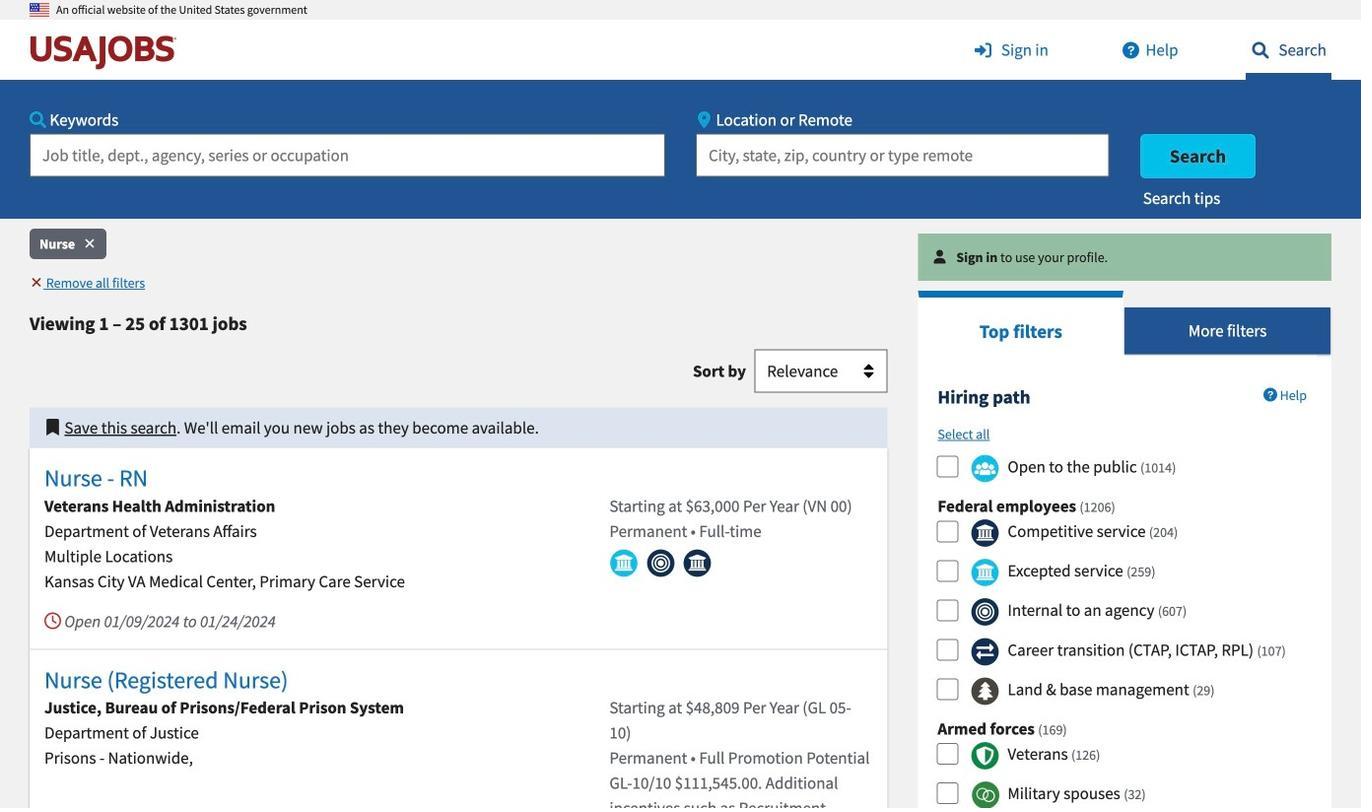 Task type: locate. For each thing, give the bounding box(es) containing it.
career transition (ctap, ictap, rpl) image
[[971, 638, 1000, 666]]

Job title, dept., agency, series or occupation text field
[[30, 134, 666, 177]]

job search image
[[1247, 42, 1276, 59]]

main navigation element
[[0, 20, 1362, 219]]

tab list
[[919, 291, 1332, 355]]

help image
[[1117, 42, 1146, 59]]

land & base management image
[[971, 677, 1000, 706]]

hiring path help image
[[1264, 388, 1278, 402]]



Task type: describe. For each thing, give the bounding box(es) containing it.
u.s. flag image
[[30, 0, 49, 20]]

veterans image
[[971, 742, 1000, 771]]

remove all filters image
[[30, 276, 43, 290]]

open to the public image
[[971, 455, 1000, 483]]

military spouses image
[[971, 781, 1000, 809]]

competitive service image
[[971, 519, 1000, 548]]

header element
[[0, 0, 1362, 219]]

usajobs logo image
[[30, 35, 185, 70]]

internal to an agency image
[[971, 598, 1000, 627]]

excepted service image
[[971, 559, 1000, 587]]

City, state, zip, country or type remote text field
[[696, 134, 1110, 177]]



Task type: vqa. For each thing, say whether or not it's contained in the screenshot.
Hiring path help 'icon' at the right top of page
yes



